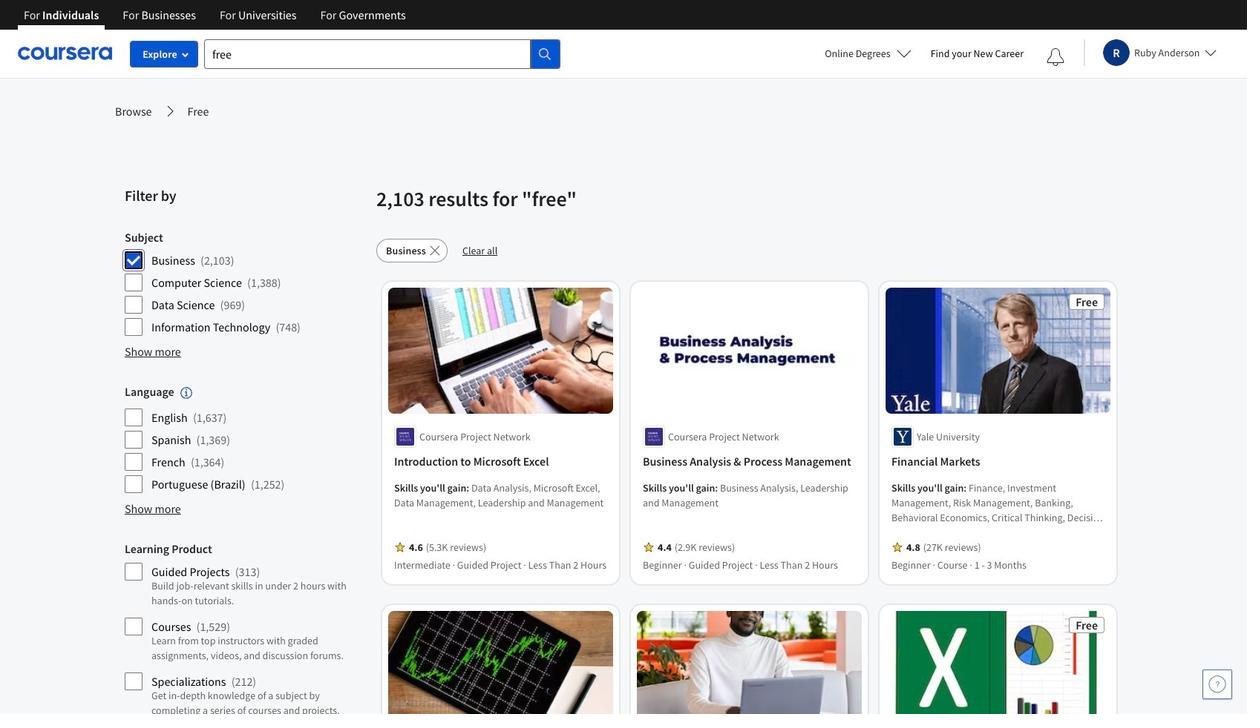 Task type: locate. For each thing, give the bounding box(es) containing it.
None search field
[[204, 39, 561, 69]]

0 vertical spatial group
[[125, 230, 367, 337]]

2 group from the top
[[125, 385, 367, 495]]

2 vertical spatial group
[[125, 542, 367, 715]]

group
[[125, 230, 367, 337], [125, 385, 367, 495], [125, 542, 367, 715]]

banner navigation
[[12, 0, 418, 30]]

coursera image
[[18, 42, 112, 66]]

1 vertical spatial group
[[125, 385, 367, 495]]



Task type: vqa. For each thing, say whether or not it's contained in the screenshot.
Coursera image in the left top of the page
yes



Task type: describe. For each thing, give the bounding box(es) containing it.
3 group from the top
[[125, 542, 367, 715]]

1 group from the top
[[125, 230, 367, 337]]

help center image
[[1209, 676, 1226, 694]]

What do you want to learn? text field
[[204, 39, 531, 69]]

information about this filter group image
[[180, 388, 192, 400]]



